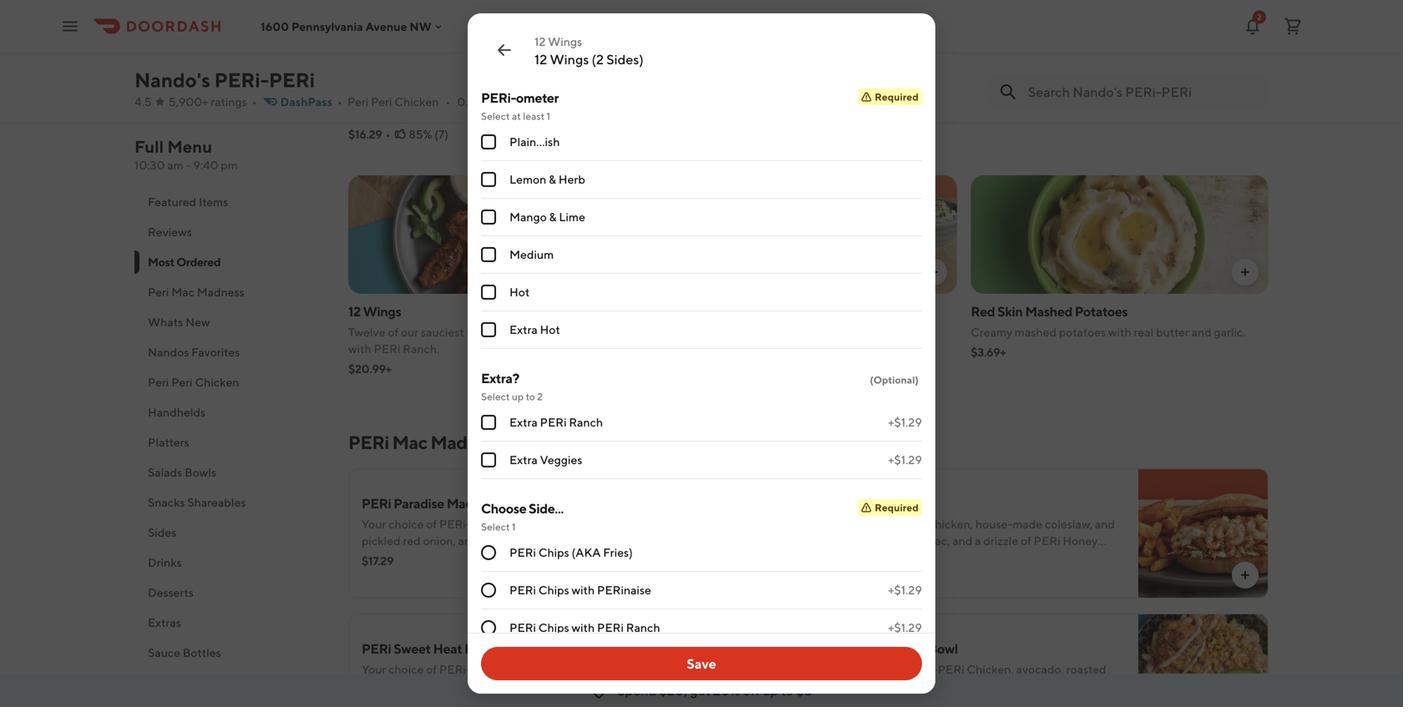 Task type: describe. For each thing, give the bounding box(es) containing it.
(aka
[[572, 546, 601, 560]]

85%
[[409, 127, 432, 141]]

required for peri-ometer
[[875, 91, 919, 103]]

stack
[[889, 496, 922, 512]]

at
[[512, 110, 521, 122]]

peri- up peri chips with perinaise
[[547, 551, 579, 565]]

up inside extra? select up to 2
[[512, 391, 524, 403]]

• left 0.7
[[446, 95, 451, 109]]

dialog containing 12 wings (2 sides)
[[468, 13, 936, 708]]

new
[[185, 315, 210, 329]]

extras button
[[135, 608, 328, 638]]

select inside extra? select up to 2
[[481, 391, 510, 403]]

peri up $16.29 •
[[371, 95, 392, 109]]

feta,
[[503, 534, 527, 548]]

breast
[[711, 304, 749, 320]]

over inside peri peri chicken bowl roasted red peppers, grilled corn and hummus served over portuguese rice and arugula.
[[348, 107, 372, 121]]

save
[[687, 656, 717, 672]]

in
[[839, 91, 849, 104]]

peri-ometer select at least 1
[[481, 90, 559, 122]]

to inside extra? select up to 2
[[526, 391, 535, 403]]

drizzle. inside peri paradise mac bowl your choice of peri-peri chicken, grilled pineapple, pickled red onion, arugula, feta, and four-cheese peri mac, finished with a lemon & herb peri-peri drizzle.
[[608, 551, 645, 565]]

ordered
[[176, 255, 221, 269]]

1 vertical spatial wings
[[550, 51, 589, 67]]

sauce
[[148, 646, 180, 660]]

0 vertical spatial hot
[[510, 285, 530, 299]]

red inside peri sweet heat mac bowl your choice of peri-peri chicken, house-made coleslaw, pickled red onion, and four-cheese peri mac, finished with a peri honey drizzle.
[[453, 680, 471, 694]]

- inside 12 wings twelve of our sauciest treats - tender and spicy.  served with peri ranch. $20.99+
[[500, 325, 505, 339]]

be
[[1073, 551, 1088, 565]]

0 vertical spatial 2
[[1258, 12, 1262, 22]]

chips for peri chips (aka fries)
[[539, 546, 570, 560]]

and inside baked portuguese roll smothered in garlic-herb butter and grilled.
[[660, 107, 680, 121]]

peppers, inside peri mac power bowl your choice of peri-peri chicken, avocado, roasted red peppers, grilled corn over our creamy, four-cheese peri mac, finished with a peri ranch drizzle.
[[849, 680, 895, 694]]

peri mac stack peri-peri pulled chicken, house-made coleslaw, and four-cheese peri mac, and a drizzle of peri honey sandwiched between our buttery garlic bread.  be sure to grab extra napkins!
[[829, 496, 1115, 582]]

chicken for peri peri chicken bowl roasted red peppers, grilled corn and hummus served over portuguese rice and arugula.
[[412, 69, 461, 85]]

skin
[[998, 304, 1023, 320]]

choose side... group
[[481, 500, 922, 708]]

delicious.
[[1066, 91, 1116, 104]]

peri for peri peri chicken • 0.7 mi
[[347, 95, 369, 109]]

Extra Hot checkbox
[[481, 323, 496, 338]]

4.5
[[135, 95, 152, 109]]

served inside 12 wings twelve of our sauciest treats - tender and spicy.  served with peri ranch. $20.99+
[[599, 325, 636, 339]]

extra? group
[[481, 369, 922, 480]]

drinks
[[148, 556, 182, 570]]

open menu image
[[60, 16, 80, 36]]

Medium checkbox
[[481, 247, 496, 262]]

reviews
[[148, 225, 192, 239]]

chicken inside chicken breast sandwich served with arugula, tomato, pickled onions and perinaise.
[[660, 304, 709, 320]]

of inside peri sweet heat mac bowl your choice of peri-peri chicken, house-made coleslaw, pickled red onion, and four-cheese peri mac, finished with a peri honey drizzle.
[[426, 663, 437, 677]]

mac, inside peri paradise mac bowl your choice of peri-peri chicken, grilled pineapple, pickled red onion, arugula, feta, and four-cheese peri mac, finished with a lemon & herb peri-peri drizzle.
[[362, 551, 388, 565]]

peppers, inside peri peri chicken bowl roasted red peppers, grilled corn and hummus served over portuguese rice and arugula.
[[415, 91, 461, 104]]

chicken, inside peri mac power bowl your choice of peri-peri chicken, avocado, roasted red peppers, grilled corn over our creamy, four-cheese peri mac, finished with a peri ranch drizzle.
[[967, 663, 1014, 677]]

ranch inside extra? group
[[569, 416, 603, 429]]

1600 pennsylvania avenue nw
[[261, 19, 432, 33]]

cheese inside peri mac power bowl your choice of peri-peri chicken, avocado, roasted red peppers, grilled corn over our creamy, four-cheese peri mac, finished with a peri ranch drizzle.
[[1075, 680, 1113, 694]]

onion, inside peri paradise mac bowl your choice of peri-peri chicken, grilled pineapple, pickled red onion, arugula, feta, and four-cheese peri mac, finished with a lemon & herb peri-peri drizzle.
[[423, 534, 456, 548]]

cheese inside peri mac stack peri-peri pulled chicken, house-made coleslaw, and four-cheese peri mac, and a drizzle of peri honey sandwiched between our buttery garlic bread.  be sure to grab extra napkins!
[[856, 534, 893, 548]]

your inside peri sweet heat mac bowl your choice of peri-peri chicken, house-made coleslaw, pickled red onion, and four-cheese peri mac, finished with a peri honey drizzle.
[[362, 663, 386, 677]]

extra for extra veggies
[[510, 453, 538, 467]]

mac inside peri sweet heat mac bowl your choice of peri-peri chicken, house-made coleslaw, pickled red onion, and four-cheese peri mac, finished with a peri honey drizzle.
[[465, 641, 490, 657]]

nando's peri-peri
[[135, 68, 315, 92]]

1 horizontal spatial to
[[781, 683, 794, 699]]

choice inside peri sweet heat mac bowl your choice of peri-peri chicken, house-made coleslaw, pickled red onion, and four-cheese peri mac, finished with a peri honey drizzle.
[[389, 663, 424, 677]]

platters
[[148, 436, 189, 450]]

peri for peri mac madness
[[148, 285, 169, 299]]

least
[[523, 110, 545, 122]]

avocado,
[[1017, 663, 1065, 677]]

madness for peri mac madness
[[431, 432, 504, 454]]

nw
[[410, 19, 432, 33]]

mac for peri mac madness
[[392, 432, 427, 454]]

1/4 chicken leg for a little dark 'n' delicious. $9.59+
[[971, 69, 1116, 124]]

add item to cart image for 12 wings
[[616, 266, 630, 279]]

pickled inside peri sweet heat mac bowl your choice of peri-peri chicken, house-made coleslaw, pickled red onion, and four-cheese peri mac, finished with a peri honey drizzle.
[[412, 680, 451, 694]]

reviews button
[[135, 217, 328, 247]]

corn inside peri peri chicken bowl roasted red peppers, grilled corn and hummus served over portuguese rice and arugula.
[[499, 91, 523, 104]]

garlic.
[[1215, 325, 1246, 339]]

chicken inside 1/4 chicken leg for a little dark 'n' delicious. $9.59+
[[992, 69, 1041, 85]]

napkins!
[[898, 568, 943, 582]]

1 vertical spatial up
[[763, 683, 779, 699]]

select for choose side...
[[481, 521, 510, 533]]

house- inside peri mac stack peri-peri pulled chicken, house-made coleslaw, and four-cheese peri mac, and a drizzle of peri honey sandwiched between our buttery garlic bread.  be sure to grab extra napkins!
[[976, 518, 1013, 531]]

herb inside peri paradise mac bowl your choice of peri-peri chicken, grilled pineapple, pickled red onion, arugula, feta, and four-cheese peri mac, finished with a lemon & herb peri-peri drizzle.
[[518, 551, 545, 565]]

bowl for paradise
[[475, 496, 504, 512]]

finished for paradise
[[390, 551, 432, 565]]

avenue
[[366, 19, 407, 33]]

mac, inside peri mac stack peri-peri pulled chicken, house-made coleslaw, and four-cheese peri mac, and a drizzle of peri honey sandwiched between our buttery garlic bread.  be sure to grab extra napkins!
[[925, 534, 951, 548]]

extra for extra hot
[[510, 323, 538, 337]]

peri- inside peri mac power bowl your choice of peri-peri chicken, avocado, roasted red peppers, grilled corn over our creamy, four-cheese peri mac, finished with a peri ranch drizzle.
[[906, 663, 938, 677]]

$16.29
[[348, 127, 382, 141]]

peri chips with peri ranch
[[510, 621, 660, 635]]

bowl for peri
[[464, 69, 493, 85]]

shareables
[[187, 496, 246, 510]]

a inside 1/4 chicken leg for a little dark 'n' delicious. $9.59+
[[991, 91, 997, 104]]

a inside peri sweet heat mac bowl your choice of peri-peri chicken, house-made coleslaw, pickled red onion, and four-cheese peri mac, finished with a peri honey drizzle.
[[432, 696, 438, 708]]

sides
[[148, 526, 177, 540]]

and inside peri paradise mac bowl your choice of peri-peri chicken, grilled pineapple, pickled red onion, arugula, feta, and four-cheese peri mac, finished with a lemon & herb peri-peri drizzle.
[[530, 534, 550, 548]]

mac for peri mac power bowl your choice of peri-peri chicken, avocado, roasted red peppers, grilled corn over our creamy, four-cheese peri mac, finished with a peri ranch drizzle.
[[861, 641, 886, 657]]

peri up handhelds
[[171, 376, 193, 389]]

red
[[971, 304, 995, 320]]

bowls
[[185, 466, 217, 480]]

peri inside extra? group
[[540, 416, 567, 429]]

tomato,
[[770, 325, 811, 339]]

ranch.
[[403, 342, 440, 356]]

coleslaw, inside peri mac stack peri-peri pulled chicken, house-made coleslaw, and four-cheese peri mac, and a drizzle of peri honey sandwiched between our buttery garlic bread.  be sure to grab extra napkins!
[[1045, 518, 1093, 531]]

$16.29 •
[[348, 127, 390, 141]]

pickled inside peri paradise mac bowl your choice of peri-peri chicken, grilled pineapple, pickled red onion, arugula, feta, and four-cheese peri mac, finished with a lemon & herb peri-peri drizzle.
[[362, 534, 401, 548]]

Plain...ish checkbox
[[481, 135, 496, 150]]

extra?
[[481, 371, 520, 386]]

$5
[[797, 683, 813, 699]]

- inside full menu 10:30 am - 9:40 pm
[[186, 158, 191, 172]]

butter inside red skin mashed potatoes creamy mashed potatoes with real butter and garlic. $3.69+
[[1156, 325, 1190, 339]]

save button
[[481, 648, 922, 681]]

portuguese inside peri peri chicken bowl roasted red peppers, grilled corn and hummus served over portuguese rice and arugula.
[[374, 107, 436, 121]]

1 inside choose side... select 1
[[512, 521, 516, 533]]

grab
[[842, 568, 866, 582]]

ratings
[[211, 95, 247, 109]]

four- inside peri sweet heat mac bowl your choice of peri-peri chicken, house-made coleslaw, pickled red onion, and four-cheese peri mac, finished with a peri honey drizzle.
[[531, 680, 558, 694]]

with inside peri sweet heat mac bowl your choice of peri-peri chicken, house-made coleslaw, pickled red onion, and four-cheese peri mac, finished with a peri honey drizzle.
[[406, 696, 430, 708]]

& inside peri paradise mac bowl your choice of peri-peri chicken, grilled pineapple, pickled red onion, arugula, feta, and four-cheese peri mac, finished with a lemon & herb peri-peri drizzle.
[[508, 551, 515, 565]]

peri- down paradise
[[439, 518, 471, 531]]

1 horizontal spatial hot
[[540, 323, 560, 337]]

herb
[[886, 91, 910, 104]]

lemon inside peri paradise mac bowl your choice of peri-peri chicken, grilled pineapple, pickled red onion, arugula, feta, and four-cheese peri mac, finished with a lemon & herb peri-peri drizzle.
[[469, 551, 506, 565]]

extra peri ranch
[[510, 416, 603, 429]]

finished inside peri mac power bowl your choice of peri-peri chicken, avocado, roasted red peppers, grilled corn over our creamy, four-cheese peri mac, finished with a peri ranch drizzle.
[[886, 696, 928, 708]]

Item Search search field
[[1029, 83, 1256, 101]]

+$1.29 for extra peri ranch
[[888, 416, 922, 429]]

chicken for peri peri chicken • 0.7 mi
[[395, 95, 439, 109]]

peri- inside peri sweet heat mac bowl your choice of peri-peri chicken, house-made coleslaw, pickled red onion, and four-cheese peri mac, finished with a peri honey drizzle.
[[439, 663, 471, 677]]

& for mango
[[549, 210, 557, 224]]

perinaise.
[[660, 342, 717, 356]]

platters button
[[135, 428, 328, 458]]

with inside 12 wings twelve of our sauciest treats - tender and spicy.  served with peri ranch. $20.99+
[[348, 342, 372, 356]]

baked
[[660, 91, 694, 104]]

am
[[167, 158, 184, 172]]

hummus
[[548, 91, 594, 104]]

bowl for mac
[[929, 641, 958, 657]]

• left "roasted"
[[338, 95, 342, 109]]

whats
[[148, 315, 183, 329]]

wings for sides)
[[548, 35, 582, 48]]

portuguese inside baked portuguese roll smothered in garlic-herb butter and grilled.
[[696, 91, 758, 104]]

peri peri chicken • 0.7 mi
[[347, 95, 490, 109]]

• right "ratings"
[[252, 95, 257, 109]]

sure
[[1090, 551, 1113, 565]]

handhelds
[[148, 406, 206, 419]]

plain...ish
[[510, 135, 560, 149]]

smothered
[[779, 91, 837, 104]]

tender
[[507, 325, 542, 339]]

pulled
[[890, 518, 924, 531]]

cheese inside peri paradise mac bowl your choice of peri-peri chicken, grilled pineapple, pickled red onion, arugula, feta, and four-cheese peri mac, finished with a lemon & herb peri-peri drizzle.
[[579, 534, 617, 548]]

creamy
[[971, 325, 1013, 339]]

bowl inside peri sweet heat mac bowl your choice of peri-peri chicken, house-made coleslaw, pickled red onion, and four-cheese peri mac, finished with a peri honey drizzle.
[[493, 641, 522, 657]]

garlic bread image
[[660, 0, 958, 59]]

sweet
[[394, 641, 431, 657]]

grilled inside peri paradise mac bowl your choice of peri-peri chicken, grilled pineapple, pickled red onion, arugula, feta, and four-cheese peri mac, finished with a lemon & herb peri-peri drizzle.
[[550, 518, 583, 531]]

peri- inside peri mac stack peri-peri pulled chicken, house-made coleslaw, and four-cheese peri mac, and a drizzle of peri honey sandwiched between our buttery garlic bread.  be sure to grab extra napkins!
[[829, 518, 861, 531]]

mi
[[477, 95, 490, 109]]

1600 pennsylvania avenue nw button
[[261, 19, 445, 33]]

+$1.29 for extra veggies
[[888, 453, 922, 467]]

mashed
[[1026, 304, 1073, 320]]

extra? select up to 2
[[481, 371, 543, 403]]

peri mac madness
[[348, 432, 504, 454]]

medium
[[510, 248, 554, 262]]

ranch inside choose side... group
[[626, 621, 660, 635]]

chicken for peri peri chicken
[[195, 376, 239, 389]]

snacks shareables button
[[135, 488, 328, 518]]

choice for peri mac power bowl
[[856, 663, 891, 677]]

heat
[[433, 641, 462, 657]]

(2
[[592, 51, 604, 67]]

add item to cart image for chicken breast sandwich
[[928, 266, 941, 279]]

onion, inside peri sweet heat mac bowl your choice of peri-peri chicken, house-made coleslaw, pickled red onion, and four-cheese peri mac, finished with a peri honey drizzle.
[[473, 680, 506, 694]]

most ordered
[[148, 255, 221, 269]]

red inside peri mac power bowl your choice of peri-peri chicken, avocado, roasted red peppers, grilled corn over our creamy, four-cheese peri mac, finished with a peri ranch drizzle.
[[829, 680, 847, 694]]

between
[[895, 551, 942, 565]]

with inside peri mac power bowl your choice of peri-peri chicken, avocado, roasted red peppers, grilled corn over our creamy, four-cheese peri mac, finished with a peri ranch drizzle.
[[931, 696, 954, 708]]

leg
[[1044, 69, 1066, 85]]

garlic
[[1006, 551, 1035, 565]]

arugula.
[[483, 107, 525, 121]]

potatoes
[[1075, 304, 1128, 320]]

ranch inside peri mac power bowl your choice of peri-peri chicken, avocado, roasted red peppers, grilled corn over our creamy, four-cheese peri mac, finished with a peri ranch drizzle.
[[994, 696, 1028, 708]]

$3.69+
[[971, 346, 1006, 359]]

12 wings 12 wings (2 sides)
[[535, 35, 644, 67]]

to inside peri mac stack peri-peri pulled chicken, house-made coleslaw, and four-cheese peri mac, and a drizzle of peri honey sandwiched between our buttery garlic bread.  be sure to grab extra napkins!
[[829, 568, 840, 582]]

mac inside peri paradise mac bowl your choice of peri-peri chicken, grilled pineapple, pickled red onion, arugula, feta, and four-cheese peri mac, finished with a lemon & herb peri-peri drizzle.
[[447, 496, 472, 512]]

mac for peri mac stack peri-peri pulled chicken, house-made coleslaw, and four-cheese peri mac, and a drizzle of peri honey sandwiched between our buttery garlic bread.  be sure to grab extra napkins!
[[861, 496, 886, 512]]

back image
[[495, 40, 515, 60]]

four- inside peri paradise mac bowl your choice of peri-peri chicken, grilled pineapple, pickled red onion, arugula, feta, and four-cheese peri mac, finished with a lemon & herb peri-peri drizzle.
[[552, 534, 579, 548]]

red skin mashed potatoes image
[[971, 175, 1269, 294]]

veggies
[[540, 453, 583, 467]]

featured items button
[[135, 187, 328, 217]]

pm
[[221, 158, 238, 172]]

a inside peri mac power bowl your choice of peri-peri chicken, avocado, roasted red peppers, grilled corn over our creamy, four-cheese peri mac, finished with a peri ranch drizzle.
[[956, 696, 962, 708]]

with inside peri paradise mac bowl your choice of peri-peri chicken, grilled pineapple, pickled red onion, arugula, feta, and four-cheese peri mac, finished with a lemon & herb peri-peri drizzle.
[[435, 551, 458, 565]]

Hot checkbox
[[481, 285, 496, 300]]

treats
[[467, 325, 497, 339]]

Mango & Lime checkbox
[[481, 210, 496, 225]]

0 items, open order cart image
[[1283, 16, 1303, 36]]

a inside peri mac stack peri-peri pulled chicken, house-made coleslaw, and four-cheese peri mac, and a drizzle of peri honey sandwiched between our buttery garlic bread.  be sure to grab extra napkins!
[[975, 534, 981, 548]]



Task type: locate. For each thing, give the bounding box(es) containing it.
of up garlic
[[1021, 534, 1032, 548]]

2 required from the top
[[875, 502, 919, 514]]

required right in at top right
[[875, 91, 919, 103]]

1 select from the top
[[481, 110, 510, 122]]

roasted
[[348, 91, 393, 104]]

peri for peri peri chicken
[[148, 376, 169, 389]]

chips down peri chips (aka fries)
[[539, 584, 570, 597]]

choice inside peri paradise mac bowl your choice of peri-peri chicken, grilled pineapple, pickled red onion, arugula, feta, and four-cheese peri mac, finished with a lemon & herb peri-peri drizzle.
[[389, 518, 424, 531]]

our left the buttery
[[944, 551, 962, 565]]

real
[[1134, 325, 1154, 339]]

pineapple,
[[586, 518, 641, 531]]

1 horizontal spatial 1
[[547, 110, 551, 122]]

our inside peri mac power bowl your choice of peri-peri chicken, avocado, roasted red peppers, grilled corn over our creamy, four-cheese peri mac, finished with a peri ranch drizzle.
[[985, 680, 1003, 694]]

chicken,
[[500, 518, 547, 531], [926, 518, 974, 531], [500, 663, 547, 677], [967, 663, 1014, 677]]

grilled down power
[[897, 680, 931, 694]]

1 horizontal spatial over
[[959, 680, 983, 694]]

roll
[[760, 91, 777, 104]]

wings up hummus
[[548, 35, 582, 48]]

finished down paradise
[[390, 551, 432, 565]]

0 vertical spatial herb
[[559, 173, 586, 186]]

of down paradise
[[426, 518, 437, 531]]

1 vertical spatial over
[[959, 680, 983, 694]]

& down feta,
[[508, 551, 515, 565]]

0 horizontal spatial over
[[348, 107, 372, 121]]

made up drizzle
[[1013, 518, 1043, 531]]

chicken up perinaise.
[[660, 304, 709, 320]]

coleslaw, up be
[[1045, 518, 1093, 531]]

0 horizontal spatial peppers,
[[415, 91, 461, 104]]

peri- inside "peri-ometer select at least 1"
[[481, 90, 516, 106]]

select down 'mi'
[[481, 110, 510, 122]]

of inside peri mac stack peri-peri pulled chicken, house-made coleslaw, and four-cheese peri mac, and a drizzle of peri honey sandwiched between our buttery garlic bread.  be sure to grab extra napkins!
[[1021, 534, 1032, 548]]

1 vertical spatial 1
[[512, 521, 516, 533]]

lime
[[559, 210, 586, 224]]

0 horizontal spatial 2
[[537, 391, 543, 403]]

0 vertical spatial chips
[[539, 546, 570, 560]]

arugula, inside peri paradise mac bowl your choice of peri-peri chicken, grilled pineapple, pickled red onion, arugula, feta, and four-cheese peri mac, finished with a lemon & herb peri-peri drizzle.
[[458, 534, 501, 548]]

grilled inside peri mac power bowl your choice of peri-peri chicken, avocado, roasted red peppers, grilled corn over our creamy, four-cheese peri mac, finished with a peri ranch drizzle.
[[897, 680, 931, 694]]

grilled down the side...
[[550, 518, 583, 531]]

snacks shareables
[[148, 496, 246, 510]]

0 horizontal spatial to
[[526, 391, 535, 403]]

peri
[[347, 95, 369, 109], [371, 95, 392, 109], [148, 285, 169, 299], [148, 376, 169, 389], [171, 376, 193, 389]]

finished inside peri paradise mac bowl your choice of peri-peri chicken, grilled pineapple, pickled red onion, arugula, feta, and four-cheese peri mac, finished with a lemon & herb peri-peri drizzle.
[[390, 551, 432, 565]]

and inside red skin mashed potatoes creamy mashed potatoes with real butter and garlic. $3.69+
[[1192, 325, 1212, 339]]

required for choose side...
[[875, 502, 919, 514]]

peri- up "ratings"
[[214, 68, 269, 92]]

honey
[[1063, 534, 1098, 548], [469, 696, 504, 708]]

- right extra hot 'checkbox'
[[500, 325, 505, 339]]

mac right paradise
[[447, 496, 472, 512]]

mac up paradise
[[392, 432, 427, 454]]

chicken down favorites
[[195, 376, 239, 389]]

our inside peri mac stack peri-peri pulled chicken, house-made coleslaw, and four-cheese peri mac, and a drizzle of peri honey sandwiched between our buttery garlic bread.  be sure to grab extra napkins!
[[944, 551, 962, 565]]

2 vertical spatial 12
[[348, 304, 361, 320]]

0 horizontal spatial made
[[587, 663, 617, 677]]

add item to cart image for red skin mashed potatoes
[[1239, 266, 1253, 279]]

mac inside button
[[171, 285, 195, 299]]

our left 'creamy,'
[[985, 680, 1003, 694]]

madness inside peri mac madness button
[[197, 285, 245, 299]]

finished down power
[[886, 696, 928, 708]]

peri up $16.29
[[347, 95, 369, 109]]

add item to cart image
[[928, 31, 941, 44], [1239, 31, 1253, 44], [616, 266, 630, 279], [928, 266, 941, 279], [1239, 266, 1253, 279], [772, 569, 785, 582]]

3 +$1.29 from the top
[[888, 584, 922, 597]]

0 vertical spatial made
[[1013, 518, 1043, 531]]

1 vertical spatial lemon
[[469, 551, 506, 565]]

1 vertical spatial herb
[[518, 551, 545, 565]]

butter right real
[[1156, 325, 1190, 339]]

1 vertical spatial onion,
[[473, 680, 506, 694]]

1 vertical spatial pickled
[[362, 534, 401, 548]]

honey inside peri sweet heat mac bowl your choice of peri-peri chicken, house-made coleslaw, pickled red onion, and four-cheese peri mac, finished with a peri honey drizzle.
[[469, 696, 504, 708]]

1/4 chicken leg image
[[971, 0, 1269, 59]]

3 select from the top
[[481, 521, 510, 533]]

cheese inside peri sweet heat mac bowl your choice of peri-peri chicken, house-made coleslaw, pickled red onion, and four-cheese peri mac, finished with a peri honey drizzle.
[[558, 680, 595, 694]]

0 vertical spatial our
[[401, 325, 419, 339]]

a inside peri paradise mac bowl your choice of peri-peri chicken, grilled pineapple, pickled red onion, arugula, feta, and four-cheese peri mac, finished with a lemon & herb peri-peri drizzle.
[[460, 551, 466, 565]]

corn up arugula.
[[499, 91, 523, 104]]

butter right herb
[[913, 91, 946, 104]]

chicken inside button
[[195, 376, 239, 389]]

arugula, left feta,
[[458, 534, 501, 548]]

1 horizontal spatial pickled
[[412, 680, 451, 694]]

1 horizontal spatial our
[[944, 551, 962, 565]]

portuguese up grilled.
[[696, 91, 758, 104]]

1 horizontal spatial served
[[660, 325, 697, 339]]

nandos favorites button
[[135, 338, 328, 368]]

notification bell image
[[1243, 16, 1263, 36]]

2 horizontal spatial drizzle.
[[1030, 696, 1068, 708]]

12 wings image
[[348, 175, 646, 294]]

1 horizontal spatial corn
[[933, 680, 957, 694]]

peri peri chicken bowl image
[[348, 0, 646, 59]]

1 vertical spatial honey
[[469, 696, 504, 708]]

four-
[[552, 534, 579, 548], [829, 534, 856, 548], [531, 680, 558, 694], [1049, 680, 1075, 694]]

mango & lime
[[510, 210, 586, 224]]

herb up lime on the top
[[559, 173, 586, 186]]

1 vertical spatial hot
[[540, 323, 560, 337]]

1 vertical spatial -
[[500, 325, 505, 339]]

drinks button
[[135, 548, 328, 578]]

four- inside peri mac stack peri-peri pulled chicken, house-made coleslaw, and four-cheese peri mac, and a drizzle of peri honey sandwiched between our buttery garlic bread.  be sure to grab extra napkins!
[[829, 534, 856, 548]]

bowl up feta,
[[475, 496, 504, 512]]

choice
[[389, 518, 424, 531], [389, 663, 424, 677], [856, 663, 891, 677]]

1 vertical spatial &
[[549, 210, 557, 224]]

perinaise
[[597, 584, 652, 597]]

four- inside peri mac power bowl your choice of peri-peri chicken, avocado, roasted red peppers, grilled corn over our creamy, four-cheese peri mac, finished with a peri ranch drizzle.
[[1049, 680, 1075, 694]]

& for lemon
[[549, 173, 556, 186]]

peri- down power
[[906, 663, 938, 677]]

potatoes
[[1059, 325, 1106, 339]]

snacks
[[148, 496, 185, 510]]

0 horizontal spatial arugula,
[[458, 534, 501, 548]]

0 horizontal spatial drizzle.
[[507, 696, 544, 708]]

2 vertical spatial pickled
[[412, 680, 451, 694]]

favorites
[[191, 346, 240, 359]]

1 vertical spatial ranch
[[626, 621, 660, 635]]

mac, inside peri sweet heat mac bowl your choice of peri-peri chicken, house-made coleslaw, pickled red onion, and four-cheese peri mac, finished with a peri honey drizzle.
[[627, 680, 653, 694]]

2 vertical spatial &
[[508, 551, 515, 565]]

peri sweet heat mac bowl image
[[672, 614, 802, 708]]

up down extra?
[[512, 391, 524, 403]]

1 horizontal spatial coleslaw,
[[1045, 518, 1093, 531]]

chips
[[539, 546, 570, 560], [539, 584, 570, 597], [539, 621, 570, 635]]

cheese down the pineapple,
[[579, 534, 617, 548]]

None checkbox
[[481, 415, 496, 430]]

bowl up 'mi'
[[464, 69, 493, 85]]

mac inside peri mac stack peri-peri pulled chicken, house-made coleslaw, and four-cheese peri mac, and a drizzle of peri honey sandwiched between our buttery garlic bread.  be sure to grab extra napkins!
[[861, 496, 886, 512]]

1 vertical spatial butter
[[1156, 325, 1190, 339]]

lemon down feta,
[[469, 551, 506, 565]]

1 horizontal spatial butter
[[1156, 325, 1190, 339]]

1 vertical spatial our
[[944, 551, 962, 565]]

your
[[362, 518, 386, 531], [362, 663, 386, 677], [829, 663, 853, 677]]

bowl inside peri mac power bowl your choice of peri-peri chicken, avocado, roasted red peppers, grilled corn over our creamy, four-cheese peri mac, finished with a peri ranch drizzle.
[[929, 641, 958, 657]]

drizzle. inside peri mac power bowl your choice of peri-peri chicken, avocado, roasted red peppers, grilled corn over our creamy, four-cheese peri mac, finished with a peri ranch drizzle.
[[1030, 696, 1068, 708]]

with inside chicken breast sandwich served with arugula, tomato, pickled onions and perinaise.
[[700, 325, 723, 339]]

and inside chicken breast sandwich served with arugula, tomato, pickled onions and perinaise.
[[892, 325, 912, 339]]

-
[[186, 158, 191, 172], [500, 325, 505, 339]]

0 horizontal spatial butter
[[913, 91, 946, 104]]

herb inside peri-ometer group
[[559, 173, 586, 186]]

0 vertical spatial up
[[512, 391, 524, 403]]

red right "roasted"
[[395, 91, 413, 104]]

1 vertical spatial chips
[[539, 584, 570, 597]]

1 inside "peri-ometer select at least 1"
[[547, 110, 551, 122]]

mac right heat at the left bottom of the page
[[465, 641, 490, 657]]

with
[[700, 325, 723, 339], [1109, 325, 1132, 339], [348, 342, 372, 356], [435, 551, 458, 565], [572, 584, 595, 597], [572, 621, 595, 635], [406, 696, 430, 708], [931, 696, 954, 708]]

over inside peri mac power bowl your choice of peri-peri chicken, avocado, roasted red peppers, grilled corn over our creamy, four-cheese peri mac, finished with a peri ranch drizzle.
[[959, 680, 983, 694]]

none radio inside choose side... group
[[481, 621, 496, 636]]

sauce bottles
[[148, 646, 221, 660]]

arugula,
[[725, 325, 768, 339], [458, 534, 501, 548]]

1 horizontal spatial onion,
[[473, 680, 506, 694]]

red inside peri peri chicken bowl roasted red peppers, grilled corn and hummus served over portuguese rice and arugula.
[[395, 91, 413, 104]]

menu
[[167, 137, 212, 157]]

peri paradise mac bowl your choice of peri-peri chicken, grilled pineapple, pickled red onion, arugula, feta, and four-cheese peri mac, finished with a lemon & herb peri-peri drizzle.
[[362, 496, 646, 565]]

1 horizontal spatial portuguese
[[696, 91, 758, 104]]

+$1.29 up power
[[888, 621, 922, 635]]

red down heat at the left bottom of the page
[[453, 680, 471, 694]]

0 vertical spatial coleslaw,
[[1045, 518, 1093, 531]]

peri peri chicken
[[148, 376, 239, 389]]

peri mac madness
[[148, 285, 245, 299]]

12 for sauciest
[[348, 304, 361, 320]]

1 vertical spatial select
[[481, 391, 510, 403]]

lemon up mango
[[510, 173, 547, 186]]

select for peri-ometer
[[481, 110, 510, 122]]

pickled left onions
[[814, 325, 853, 339]]

dialog
[[468, 13, 936, 708]]

required inside peri-ometer group
[[875, 91, 919, 103]]

1 required from the top
[[875, 91, 919, 103]]

12 for sides)
[[535, 35, 546, 48]]

peri-ometer group
[[481, 89, 922, 349]]

0 horizontal spatial up
[[512, 391, 524, 403]]

and inside peri sweet heat mac bowl your choice of peri-peri chicken, house-made coleslaw, pickled red onion, and four-cheese peri mac, finished with a peri honey drizzle.
[[508, 680, 529, 694]]

peri mac madness button
[[135, 277, 328, 307]]

chicken breast sandwich image
[[660, 175, 958, 294]]

choice for peri paradise mac bowl
[[389, 518, 424, 531]]

20%
[[713, 683, 741, 699]]

add item to cart image for 1/4 chicken leg
[[1239, 31, 1253, 44]]

None radio
[[481, 621, 496, 636]]

and inside 12 wings twelve of our sauciest treats - tender and spicy.  served with peri ranch. $20.99+
[[545, 325, 565, 339]]

peppers, down power
[[849, 680, 895, 694]]

1 vertical spatial house-
[[550, 663, 587, 677]]

wings up twelve
[[363, 304, 401, 320]]

ranch up veggies
[[569, 416, 603, 429]]

chips for peri chips with peri ranch
[[539, 621, 570, 635]]

none checkbox inside extra? group
[[481, 415, 496, 430]]

mango
[[510, 210, 547, 224]]

bowl right heat at the left bottom of the page
[[493, 641, 522, 657]]

0 horizontal spatial grilled
[[463, 91, 497, 104]]

bowl inside peri paradise mac bowl your choice of peri-peri chicken, grilled pineapple, pickled red onion, arugula, feta, and four-cheese peri mac, finished with a lemon & herb peri-peri drizzle.
[[475, 496, 504, 512]]

bowl right power
[[929, 641, 958, 657]]

None radio
[[481, 583, 496, 598]]

bread.
[[1037, 551, 1071, 565]]

peri chips (aka fries)
[[510, 546, 633, 560]]

spicy.
[[567, 325, 596, 339]]

peri- up sandwiched
[[829, 518, 861, 531]]

2 vertical spatial select
[[481, 521, 510, 533]]

hot left spicy.
[[540, 323, 560, 337]]

none checkbox inside extra? group
[[481, 453, 496, 468]]

1 horizontal spatial 2
[[1258, 12, 1262, 22]]

3 extra from the top
[[510, 453, 538, 467]]

0 vertical spatial butter
[[913, 91, 946, 104]]

pennsylvania
[[292, 19, 363, 33]]

nandos favorites
[[148, 346, 240, 359]]

your for peri paradise mac bowl
[[362, 518, 386, 531]]

0 vertical spatial portuguese
[[696, 91, 758, 104]]

0 horizontal spatial hot
[[510, 285, 530, 299]]

2 vertical spatial extra
[[510, 453, 538, 467]]

2 vertical spatial grilled
[[897, 680, 931, 694]]

2 horizontal spatial our
[[985, 680, 1003, 694]]

finished
[[390, 551, 432, 565], [362, 696, 404, 708], [886, 696, 928, 708]]

side...
[[529, 501, 564, 517]]

baked portuguese roll smothered in garlic-herb butter and grilled.
[[660, 91, 946, 121]]

extra left veggies
[[510, 453, 538, 467]]

of inside peri mac power bowl your choice of peri-peri chicken, avocado, roasted red peppers, grilled corn over our creamy, four-cheese peri mac, finished with a peri ranch drizzle.
[[893, 663, 904, 677]]

of inside peri paradise mac bowl your choice of peri-peri chicken, grilled pineapple, pickled red onion, arugula, feta, and four-cheese peri mac, finished with a lemon & herb peri-peri drizzle.
[[426, 518, 437, 531]]

peri inside 12 wings twelve of our sauciest treats - tender and spicy.  served with peri ranch. $20.99+
[[374, 342, 401, 356]]

0 vertical spatial lemon
[[510, 173, 547, 186]]

0 horizontal spatial -
[[186, 158, 191, 172]]

4 +$1.29 from the top
[[888, 621, 922, 635]]

peri paradise mac bowl image
[[672, 469, 802, 599]]

finished for sweet
[[362, 696, 404, 708]]

over down "roasted"
[[348, 107, 372, 121]]

0 horizontal spatial 1
[[512, 521, 516, 533]]

corn
[[499, 91, 523, 104], [933, 680, 957, 694]]

red inside peri paradise mac bowl your choice of peri-peri chicken, grilled pineapple, pickled red onion, arugula, feta, and four-cheese peri mac, finished with a lemon & herb peri-peri drizzle.
[[403, 534, 421, 548]]

cheese down roasted
[[1075, 680, 1113, 694]]

0 horizontal spatial lemon
[[469, 551, 506, 565]]

with inside red skin mashed potatoes creamy mashed potatoes with real butter and garlic. $3.69+
[[1109, 325, 1132, 339]]

house- down peri chips with peri ranch
[[550, 663, 587, 677]]

+$1.29 down (optional)
[[888, 416, 922, 429]]

full
[[135, 137, 164, 157]]

2 +$1.29 from the top
[[888, 453, 922, 467]]

0 horizontal spatial herb
[[518, 551, 545, 565]]

0 horizontal spatial our
[[401, 325, 419, 339]]

whats new button
[[135, 307, 328, 338]]

to left the $5
[[781, 683, 794, 699]]

1 horizontal spatial ranch
[[626, 621, 660, 635]]

over left 'creamy,'
[[959, 680, 983, 694]]

corn inside peri mac power bowl your choice of peri-peri chicken, avocado, roasted red peppers, grilled corn over our creamy, four-cheese peri mac, finished with a peri ranch drizzle.
[[933, 680, 957, 694]]

honey inside peri mac stack peri-peri pulled chicken, house-made coleslaw, and four-cheese peri mac, and a drizzle of peri honey sandwiched between our buttery garlic bread.  be sure to grab extra napkins!
[[1063, 534, 1098, 548]]

red down paradise
[[403, 534, 421, 548]]

peri mac power bowl image
[[1139, 614, 1269, 708]]

- right am
[[186, 158, 191, 172]]

pickled inside chicken breast sandwich served with arugula, tomato, pickled onions and perinaise.
[[814, 325, 853, 339]]

made
[[1013, 518, 1043, 531], [587, 663, 617, 677]]

0 vertical spatial peppers,
[[415, 91, 461, 104]]

to up extra peri ranch
[[526, 391, 535, 403]]

0 vertical spatial grilled
[[463, 91, 497, 104]]

mac inside peri mac power bowl your choice of peri-peri chicken, avocado, roasted red peppers, grilled corn over our creamy, four-cheese peri mac, finished with a peri ranch drizzle.
[[861, 641, 886, 657]]

0 horizontal spatial onion,
[[423, 534, 456, 548]]

bowl inside peri peri chicken bowl roasted red peppers, grilled corn and hummus served over portuguese rice and arugula.
[[464, 69, 493, 85]]

0 vertical spatial ranch
[[569, 416, 603, 429]]

finished down sweet
[[362, 696, 404, 708]]

extra for extra peri ranch
[[510, 416, 538, 429]]

2 chips from the top
[[539, 584, 570, 597]]

cheese down peri chips with peri ranch
[[558, 680, 595, 694]]

your for peri mac power bowl
[[829, 663, 853, 677]]

+$1.29 up stack in the bottom of the page
[[888, 453, 922, 467]]

1/4
[[971, 69, 990, 85]]

PERi Chips (AKA Fries) radio
[[481, 546, 496, 561]]

5,900+
[[168, 95, 209, 109]]

mac down most ordered
[[171, 285, 195, 299]]

mashed
[[1015, 325, 1057, 339]]

finished inside peri sweet heat mac bowl your choice of peri-peri chicken, house-made coleslaw, pickled red onion, and four-cheese peri mac, finished with a peri honey drizzle.
[[362, 696, 404, 708]]

1 vertical spatial made
[[587, 663, 617, 677]]

12 wings twelve of our sauciest treats - tender and spicy.  served with peri ranch. $20.99+
[[348, 304, 636, 376]]

1 vertical spatial portuguese
[[374, 107, 436, 121]]

chicken, down peri chips with peri ranch
[[500, 663, 547, 677]]

wings inside 12 wings twelve of our sauciest treats - tender and spicy.  served with peri ranch. $20.99+
[[363, 304, 401, 320]]

1 vertical spatial to
[[829, 568, 840, 582]]

2 inside extra? select up to 2
[[537, 391, 543, 403]]

cheese up sandwiched
[[856, 534, 893, 548]]

10:30
[[135, 158, 165, 172]]

herb down feta,
[[518, 551, 545, 565]]

None checkbox
[[481, 453, 496, 468]]

1 served from the left
[[599, 325, 636, 339]]

of inside 12 wings twelve of our sauciest treats - tender and spicy.  served with peri ranch. $20.99+
[[388, 325, 399, 339]]

peri- down heat at the left bottom of the page
[[439, 663, 471, 677]]

butter inside baked portuguese roll smothered in garlic-herb butter and grilled.
[[913, 91, 946, 104]]

extra hot
[[510, 323, 560, 337]]

1 horizontal spatial madness
[[431, 432, 504, 454]]

ranch down 'creamy,'
[[994, 696, 1028, 708]]

1 vertical spatial coleslaw,
[[362, 680, 410, 694]]

madness for peri mac madness
[[197, 285, 245, 299]]

1 vertical spatial extra
[[510, 416, 538, 429]]

portuguese up 85%
[[374, 107, 436, 121]]

0 vertical spatial honey
[[1063, 534, 1098, 548]]

of down heat at the left bottom of the page
[[426, 663, 437, 677]]

1 horizontal spatial arugula,
[[725, 325, 768, 339]]

0 vertical spatial 12
[[535, 35, 546, 48]]

made inside peri sweet heat mac bowl your choice of peri-peri chicken, house-made coleslaw, pickled red onion, and four-cheese peri mac, finished with a peri honey drizzle.
[[587, 663, 617, 677]]

up right off
[[763, 683, 779, 699]]

full menu 10:30 am - 9:40 pm
[[135, 137, 238, 172]]

0 horizontal spatial honey
[[469, 696, 504, 708]]

1 horizontal spatial honey
[[1063, 534, 1098, 548]]

2 extra from the top
[[510, 416, 538, 429]]

1 right "least"
[[547, 110, 551, 122]]

chicken
[[412, 69, 461, 85], [992, 69, 1041, 85], [395, 95, 439, 109], [660, 304, 709, 320], [195, 376, 239, 389]]

add item to cart image
[[1239, 569, 1253, 582]]

drizzle. inside peri sweet heat mac bowl your choice of peri-peri chicken, house-made coleslaw, pickled red onion, and four-cheese peri mac, finished with a peri honey drizzle.
[[507, 696, 544, 708]]

to left grab
[[829, 568, 840, 582]]

choice down paradise
[[389, 518, 424, 531]]

chicken, inside peri paradise mac bowl your choice of peri-peri chicken, grilled pineapple, pickled red onion, arugula, feta, and four-cheese peri mac, finished with a lemon & herb peri-peri drizzle.
[[500, 518, 547, 531]]

0 horizontal spatial coleslaw,
[[362, 680, 410, 694]]

grilled inside peri peri chicken bowl roasted red peppers, grilled corn and hummus served over portuguese rice and arugula.
[[463, 91, 497, 104]]

madness down extra? select up to 2
[[431, 432, 504, 454]]

2 select from the top
[[481, 391, 510, 403]]

chicken, inside peri sweet heat mac bowl your choice of peri-peri chicken, house-made coleslaw, pickled red onion, and four-cheese peri mac, finished with a peri honey drizzle.
[[500, 663, 547, 677]]

+$1.29 for peri chips with perinaise
[[888, 584, 922, 597]]

(7)
[[435, 127, 449, 141]]

arugula, down breast
[[725, 325, 768, 339]]

served
[[599, 325, 636, 339], [660, 325, 697, 339]]

salads
[[148, 466, 182, 480]]

salads bowls button
[[135, 458, 328, 488]]

onion,
[[423, 534, 456, 548], [473, 680, 506, 694]]

1 horizontal spatial grilled
[[550, 518, 583, 531]]

0 vertical spatial arugula,
[[725, 325, 768, 339]]

0 vertical spatial select
[[481, 110, 510, 122]]

mac left power
[[861, 641, 886, 657]]

butter
[[913, 91, 946, 104], [1156, 325, 1190, 339]]

chicken, up feta,
[[500, 518, 547, 531]]

1 chips from the top
[[539, 546, 570, 560]]

choice down power
[[856, 663, 891, 677]]

extra inside peri-ometer group
[[510, 323, 538, 337]]

+$1.29 down napkins!
[[888, 584, 922, 597]]

&
[[549, 173, 556, 186], [549, 210, 557, 224], [508, 551, 515, 565]]

chicken inside peri peri chicken bowl roasted red peppers, grilled corn and hummus served over portuguese rice and arugula.
[[412, 69, 461, 85]]

your inside peri paradise mac bowl your choice of peri-peri chicken, grilled pineapple, pickled red onion, arugula, feta, and four-cheese peri mac, finished with a lemon & herb peri-peri drizzle.
[[362, 518, 386, 531]]

• right $16.29
[[386, 127, 390, 141]]

house- inside peri sweet heat mac bowl your choice of peri-peri chicken, house-made coleslaw, pickled red onion, and four-cheese peri mac, finished with a peri honey drizzle.
[[550, 663, 587, 677]]

chicken breast sandwich served with arugula, tomato, pickled onions and perinaise.
[[660, 304, 912, 356]]

1 vertical spatial peppers,
[[849, 680, 895, 694]]

0 vertical spatial required
[[875, 91, 919, 103]]

1 horizontal spatial house-
[[976, 518, 1013, 531]]

1 +$1.29 from the top
[[888, 416, 922, 429]]

peri down most on the top left of the page
[[148, 285, 169, 299]]

1 horizontal spatial lemon
[[510, 173, 547, 186]]

1 extra from the top
[[510, 323, 538, 337]]

2 left 0 items, open order cart icon
[[1258, 12, 1262, 22]]

peppers, up rice
[[415, 91, 461, 104]]

2 vertical spatial ranch
[[994, 696, 1028, 708]]

1600
[[261, 19, 289, 33]]

chicken, right pulled
[[926, 518, 974, 531]]

1 up feta,
[[512, 521, 516, 533]]

0 vertical spatial to
[[526, 391, 535, 403]]

2 horizontal spatial to
[[829, 568, 840, 582]]

peri down nandos
[[148, 376, 169, 389]]

lemon inside peri-ometer group
[[510, 173, 547, 186]]

your inside peri mac power bowl your choice of peri-peri chicken, avocado, roasted red peppers, grilled corn over our creamy, four-cheese peri mac, finished with a peri ranch drizzle.
[[829, 663, 853, 677]]

0 horizontal spatial house-
[[550, 663, 587, 677]]

peri mac stack image
[[1139, 469, 1269, 599]]

made inside peri mac stack peri-peri pulled chicken, house-made coleslaw, and four-cheese peri mac, and a drizzle of peri honey sandwiched between our buttery garlic bread.  be sure to grab extra napkins!
[[1013, 518, 1043, 531]]

+$1.29 for peri chips with peri ranch
[[888, 621, 922, 635]]

drizzle
[[984, 534, 1019, 548]]

arugula, inside chicken breast sandwich served with arugula, tomato, pickled onions and perinaise.
[[725, 325, 768, 339]]

3 chips from the top
[[539, 621, 570, 635]]

1 horizontal spatial peppers,
[[849, 680, 895, 694]]

dark
[[1026, 91, 1050, 104]]

chicken, inside peri mac stack peri-peri pulled chicken, house-made coleslaw, and four-cheese peri mac, and a drizzle of peri honey sandwiched between our buttery garlic bread.  be sure to grab extra napkins!
[[926, 518, 974, 531]]

1 vertical spatial required
[[875, 502, 919, 514]]

four- down avocado,
[[1049, 680, 1075, 694]]

sandwiched
[[829, 551, 893, 565]]

chips left (aka
[[539, 546, 570, 560]]

2 served from the left
[[660, 325, 697, 339]]

house-
[[976, 518, 1013, 531], [550, 663, 587, 677]]

of right twelve
[[388, 325, 399, 339]]

2 vertical spatial our
[[985, 680, 1003, 694]]

•
[[252, 95, 257, 109], [338, 95, 342, 109], [446, 95, 451, 109], [386, 127, 390, 141]]

chips for peri chips with perinaise
[[539, 584, 570, 597]]

twelve
[[348, 325, 386, 339]]

1 horizontal spatial made
[[1013, 518, 1043, 531]]

1 vertical spatial 12
[[535, 51, 547, 67]]

peri peri chicken button
[[135, 368, 328, 398]]

12 inside 12 wings twelve of our sauciest treats - tender and spicy.  served with peri ranch. $20.99+
[[348, 304, 361, 320]]

2 vertical spatial wings
[[363, 304, 401, 320]]

0 vertical spatial extra
[[510, 323, 538, 337]]

onions
[[855, 325, 890, 339]]

hot right hot option
[[510, 285, 530, 299]]

nandos
[[148, 346, 189, 359]]

get
[[690, 683, 711, 699]]

0 vertical spatial 1
[[547, 110, 551, 122]]

mac for peri mac madness
[[171, 285, 195, 299]]

chicken, up 'creamy,'
[[967, 663, 1014, 677]]

made down peri chips with peri ranch
[[587, 663, 617, 677]]

served inside chicken breast sandwich served with arugula, tomato, pickled onions and perinaise.
[[660, 325, 697, 339]]

chips down peri chips with perinaise
[[539, 621, 570, 635]]

required up pulled
[[875, 502, 919, 514]]

grilled up arugula.
[[463, 91, 497, 104]]

four- down peri chips with peri ranch
[[531, 680, 558, 694]]

Lemon & Herb checkbox
[[481, 172, 496, 187]]

red skin mashed potatoes creamy mashed potatoes with real butter and garlic. $3.69+
[[971, 304, 1246, 359]]

choice down sweet
[[389, 663, 424, 677]]

wings for sauciest
[[363, 304, 401, 320]]



Task type: vqa. For each thing, say whether or not it's contained in the screenshot.
Block
no



